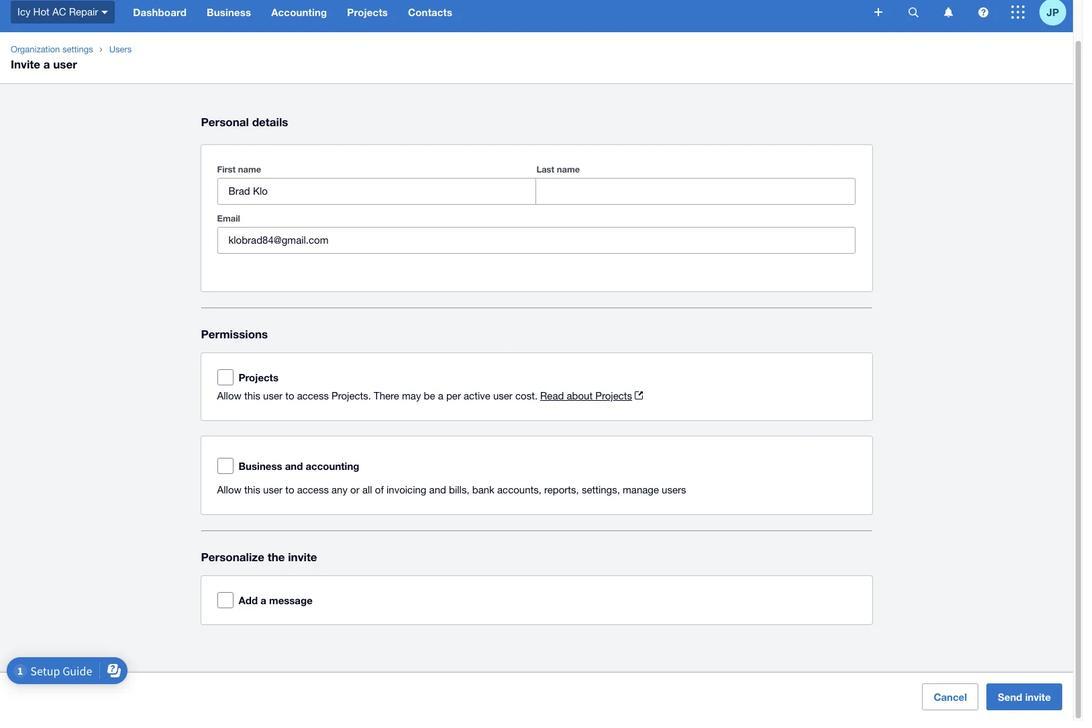 Task type: describe. For each thing, give the bounding box(es) containing it.
accounting
[[271, 6, 327, 18]]

organization
[[11, 44, 60, 54]]

organization settings
[[11, 44, 93, 54]]

last name
[[537, 164, 580, 175]]

0 vertical spatial invite
[[288, 550, 317, 564]]

this for allow this user to access any or all of invoicing and bills, bank accounts, reports, settings, manage users
[[244, 484, 261, 496]]

send invite
[[999, 691, 1052, 703]]

first name
[[217, 164, 261, 175]]

bank
[[473, 484, 495, 496]]

manage
[[623, 484, 659, 496]]

users
[[662, 484, 687, 496]]

send invite button
[[987, 684, 1063, 711]]

dashboard
[[133, 6, 187, 18]]

dashboard link
[[123, 0, 197, 32]]

1 horizontal spatial svg image
[[1012, 5, 1026, 19]]

allow for allow this user to access projects. there may be a per active user cost. read about projects
[[217, 390, 242, 402]]

1 vertical spatial a
[[438, 390, 444, 402]]

projects inside popup button
[[347, 6, 388, 18]]

personal details
[[201, 115, 288, 129]]

0 horizontal spatial svg image
[[875, 8, 883, 16]]

email
[[217, 213, 240, 224]]

name for first name
[[238, 164, 261, 175]]

Email email field
[[218, 228, 856, 253]]

first
[[217, 164, 236, 175]]

cancel button
[[923, 684, 979, 711]]

a for user
[[44, 57, 50, 71]]

icy hot ac repair button
[[0, 0, 123, 32]]

jp
[[1048, 6, 1060, 18]]

reports,
[[545, 484, 579, 496]]

1 vertical spatial projects
[[239, 371, 279, 384]]

contacts button
[[398, 0, 463, 32]]

user for allow this user to access projects. there may be a per active user cost. read about projects
[[263, 390, 283, 402]]

invite
[[11, 57, 40, 71]]

personalize
[[201, 550, 265, 564]]

business button
[[197, 0, 261, 32]]

or
[[351, 484, 360, 496]]

settings,
[[582, 484, 620, 496]]

any
[[332, 484, 348, 496]]

0 horizontal spatial and
[[285, 460, 303, 472]]

personal
[[201, 115, 249, 129]]

bills,
[[449, 484, 470, 496]]

all
[[363, 484, 372, 496]]

to for projects.
[[286, 390, 294, 402]]

jp button
[[1040, 0, 1074, 32]]

contacts
[[408, 6, 453, 18]]

access for any
[[297, 484, 329, 496]]

per
[[447, 390, 461, 402]]

business for business
[[207, 6, 251, 18]]



Task type: vqa. For each thing, say whether or not it's contained in the screenshot.
Choose a plan to buy
no



Task type: locate. For each thing, give the bounding box(es) containing it.
invite inside button
[[1026, 691, 1052, 703]]

details
[[252, 115, 288, 129]]

to left projects.
[[286, 390, 294, 402]]

projects button
[[337, 0, 398, 32]]

2 this from the top
[[244, 484, 261, 496]]

and left the accounting
[[285, 460, 303, 472]]

a right be
[[438, 390, 444, 402]]

be
[[424, 390, 436, 402]]

allow for allow this user to access any or all of invoicing and bills, bank accounts, reports, settings, manage users
[[217, 484, 242, 496]]

user for invite a user
[[53, 57, 77, 71]]

1 vertical spatial business
[[239, 460, 282, 472]]

projects.
[[332, 390, 371, 402]]

add
[[239, 594, 258, 607]]

users
[[109, 44, 132, 54]]

this down "business and accounting"
[[244, 484, 261, 496]]

and left bills, at bottom
[[430, 484, 447, 496]]

to for any
[[286, 484, 294, 496]]

group containing first name
[[217, 161, 857, 205]]

user for allow this user to access any or all of invoicing and bills, bank accounts, reports, settings, manage users
[[263, 484, 283, 496]]

read about projects link
[[541, 390, 643, 402]]

1 horizontal spatial name
[[557, 164, 580, 175]]

name
[[238, 164, 261, 175], [557, 164, 580, 175]]

1 this from the top
[[244, 390, 261, 402]]

0 vertical spatial to
[[286, 390, 294, 402]]

access
[[297, 390, 329, 402], [297, 484, 329, 496]]

navigation containing dashboard
[[123, 0, 866, 32]]

0 vertical spatial projects
[[347, 6, 388, 18]]

organization settings link
[[5, 43, 98, 56]]

projects down permissions
[[239, 371, 279, 384]]

to
[[286, 390, 294, 402], [286, 484, 294, 496]]

0 vertical spatial a
[[44, 57, 50, 71]]

accounts,
[[498, 484, 542, 496]]

hot
[[33, 6, 50, 17]]

1 vertical spatial invite
[[1026, 691, 1052, 703]]

the
[[268, 550, 285, 564]]

accounting button
[[261, 0, 337, 32]]

a down organization settings link
[[44, 57, 50, 71]]

business inside 'dropdown button'
[[207, 6, 251, 18]]

cancel
[[934, 691, 968, 703]]

Last name field
[[537, 179, 856, 204]]

name right first
[[238, 164, 261, 175]]

1 vertical spatial this
[[244, 484, 261, 496]]

access left any
[[297, 484, 329, 496]]

this for allow this user to access projects. there may be a per active user cost. read about projects
[[244, 390, 261, 402]]

0 vertical spatial allow
[[217, 390, 242, 402]]

invite right the
[[288, 550, 317, 564]]

user
[[53, 57, 77, 71], [263, 390, 283, 402], [494, 390, 513, 402], [263, 484, 283, 496]]

1 to from the top
[[286, 390, 294, 402]]

name right the last
[[557, 164, 580, 175]]

1 access from the top
[[297, 390, 329, 402]]

1 horizontal spatial projects
[[347, 6, 388, 18]]

invite right send
[[1026, 691, 1052, 703]]

may
[[402, 390, 421, 402]]

repair
[[69, 6, 98, 17]]

add a message
[[239, 594, 313, 607]]

to down "business and accounting"
[[286, 484, 294, 496]]

svg image inside icy hot ac repair popup button
[[102, 11, 108, 14]]

business for business and accounting
[[239, 460, 282, 472]]

invoicing
[[387, 484, 427, 496]]

active
[[464, 390, 491, 402]]

cost.
[[516, 390, 538, 402]]

this down permissions
[[244, 390, 261, 402]]

users link
[[104, 43, 137, 56]]

0 vertical spatial access
[[297, 390, 329, 402]]

1 horizontal spatial and
[[430, 484, 447, 496]]

permissions
[[201, 327, 268, 341]]

a for message
[[261, 594, 267, 607]]

1 vertical spatial allow
[[217, 484, 242, 496]]

1 allow from the top
[[217, 390, 242, 402]]

1 name from the left
[[238, 164, 261, 175]]

svg image
[[1012, 5, 1026, 19], [875, 8, 883, 16]]

allow this user to access projects. there may be a per active user cost. read about projects
[[217, 390, 633, 402]]

read
[[541, 390, 564, 402]]

2 horizontal spatial projects
[[596, 390, 633, 402]]

and
[[285, 460, 303, 472], [430, 484, 447, 496]]

business and accounting
[[239, 460, 360, 472]]

2 vertical spatial a
[[261, 594, 267, 607]]

svg image
[[909, 7, 919, 17], [945, 7, 953, 17], [979, 7, 989, 17], [102, 11, 108, 14]]

0 horizontal spatial a
[[44, 57, 50, 71]]

icy
[[17, 6, 31, 17]]

ac
[[52, 6, 66, 17]]

First name field
[[218, 179, 536, 204]]

0 vertical spatial business
[[207, 6, 251, 18]]

0 horizontal spatial projects
[[239, 371, 279, 384]]

settings
[[62, 44, 93, 54]]

projects right about
[[596, 390, 633, 402]]

send
[[999, 691, 1023, 703]]

0 vertical spatial and
[[285, 460, 303, 472]]

access for projects.
[[297, 390, 329, 402]]

allow
[[217, 390, 242, 402], [217, 484, 242, 496]]

invite
[[288, 550, 317, 564], [1026, 691, 1052, 703]]

1 horizontal spatial a
[[261, 594, 267, 607]]

2 allow from the top
[[217, 484, 242, 496]]

message
[[269, 594, 313, 607]]

name for last name
[[557, 164, 580, 175]]

1 vertical spatial to
[[286, 484, 294, 496]]

0 horizontal spatial name
[[238, 164, 261, 175]]

business
[[207, 6, 251, 18], [239, 460, 282, 472]]

2 vertical spatial projects
[[596, 390, 633, 402]]

0 horizontal spatial invite
[[288, 550, 317, 564]]

navigation
[[123, 0, 866, 32]]

about
[[567, 390, 593, 402]]

a right add
[[261, 594, 267, 607]]

personalize the invite
[[201, 550, 317, 564]]

allow this user to access any or all of invoicing and bills, bank accounts, reports, settings, manage users
[[217, 484, 687, 496]]

1 vertical spatial access
[[297, 484, 329, 496]]

1 horizontal spatial invite
[[1026, 691, 1052, 703]]

projects left contacts
[[347, 6, 388, 18]]

projects
[[347, 6, 388, 18], [239, 371, 279, 384], [596, 390, 633, 402]]

access left projects.
[[297, 390, 329, 402]]

icy hot ac repair
[[17, 6, 98, 17]]

2 name from the left
[[557, 164, 580, 175]]

of
[[375, 484, 384, 496]]

accounting
[[306, 460, 360, 472]]

0 vertical spatial this
[[244, 390, 261, 402]]

this
[[244, 390, 261, 402], [244, 484, 261, 496]]

invite a user
[[11, 57, 77, 71]]

there
[[374, 390, 400, 402]]

2 horizontal spatial a
[[438, 390, 444, 402]]

1 vertical spatial and
[[430, 484, 447, 496]]

a
[[44, 57, 50, 71], [438, 390, 444, 402], [261, 594, 267, 607]]

2 access from the top
[[297, 484, 329, 496]]

2 to from the top
[[286, 484, 294, 496]]

group
[[217, 161, 857, 205]]

last
[[537, 164, 555, 175]]



